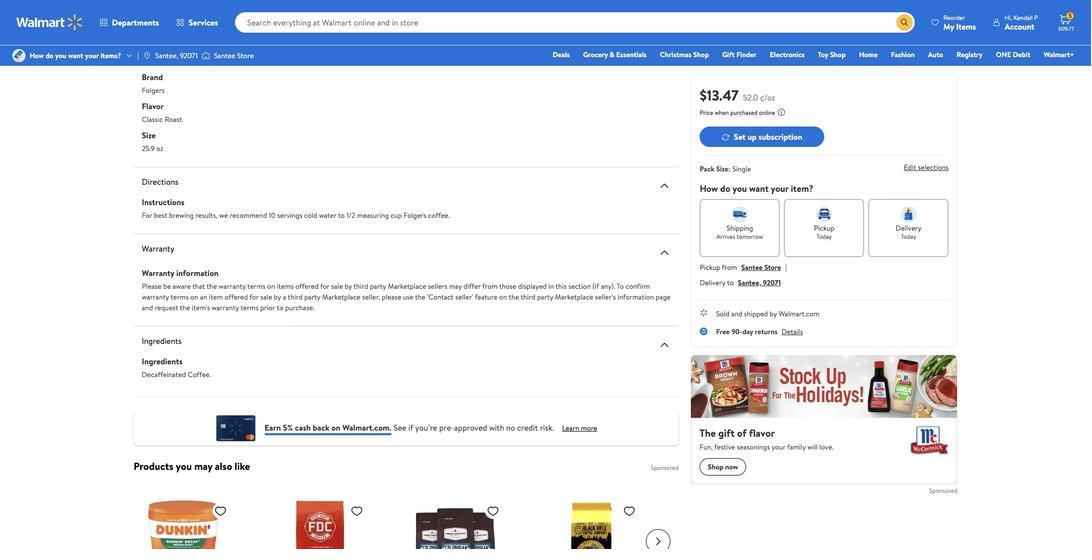 Task type: locate. For each thing, give the bounding box(es) containing it.
account
[[1005, 21, 1034, 32]]

delivery inside pickup from santee store | delivery to santee, 92071
[[700, 278, 725, 288]]

warranty inside warranty information please be aware that the warranty terms on items offered for sale by third party marketplace sellers may differ from those displayed in this section (if any). to confirm warranty terms on an item offered for sale by a third party marketplace seller, please use the 'contact seller' feature on the third party marketplace seller's information page and request the item's warranty terms prior to purchase.
[[142, 268, 174, 279]]

|
[[137, 51, 139, 61], [785, 262, 787, 273]]

marketplace
[[388, 282, 426, 292], [322, 292, 361, 303], [555, 292, 593, 303]]

1 vertical spatial folgers
[[404, 211, 426, 221]]

1 vertical spatial information
[[618, 292, 654, 303]]

1 vertical spatial by
[[274, 292, 281, 303]]

and right sold
[[731, 309, 742, 319]]

deals
[[553, 50, 570, 60]]

santee, right the
[[155, 51, 178, 61]]

 image
[[12, 49, 26, 62]]

party up purchase.
[[304, 292, 320, 303]]

0 vertical spatial offered
[[295, 282, 319, 292]]

 image
[[202, 51, 210, 61], [143, 52, 151, 60]]

92071 down polyethylene
[[180, 51, 198, 61]]

santee
[[214, 51, 235, 61], [741, 263, 763, 273]]

1 vertical spatial you
[[733, 182, 747, 195]]

1 horizontal spatial  image
[[202, 51, 210, 61]]

fashion
[[891, 50, 915, 60]]

your for items?
[[85, 51, 99, 61]]

0 vertical spatial sale
[[331, 282, 343, 292]]

0 horizontal spatial |
[[137, 51, 139, 61]]

today for pickup
[[817, 233, 832, 241]]

2 vertical spatial you
[[176, 460, 192, 474]]

one debit link
[[991, 49, 1035, 60]]

1/2
[[346, 211, 355, 221]]

today down intent image for pickup
[[817, 233, 832, 241]]

1 vertical spatial for
[[249, 292, 259, 303]]

1 horizontal spatial folgers
[[404, 211, 426, 221]]

measuring
[[357, 211, 389, 221]]

cup
[[391, 211, 402, 221]]

0 horizontal spatial sale
[[260, 292, 272, 303]]

to
[[617, 282, 624, 292]]

free 90-day returns details
[[716, 327, 803, 337]]

offered right items
[[295, 282, 319, 292]]

ingredients up ingredients decaffeinated coffee.
[[142, 336, 182, 347]]

santee up santee, 92071 'button'
[[741, 263, 763, 273]]

material
[[179, 13, 209, 25]]

to left santee, 92071 'button'
[[727, 278, 734, 288]]

do down walmart image
[[46, 51, 54, 61]]

0 vertical spatial do
[[46, 51, 54, 61]]

ingredients for ingredients
[[142, 336, 182, 347]]

shop
[[693, 50, 709, 60], [830, 50, 846, 60]]

warranty down best
[[142, 243, 174, 255]]

1 vertical spatial warranty
[[142, 268, 174, 279]]

today down intent image for delivery
[[901, 233, 916, 241]]

terms left prior
[[240, 303, 259, 313]]

0 vertical spatial your
[[85, 51, 99, 61]]

santee down polyethylene
[[214, 51, 235, 61]]

you down walmart image
[[55, 51, 66, 61]]

shop for christmas shop
[[693, 50, 709, 60]]

delivery down intent image for delivery
[[896, 223, 922, 234]]

0 horizontal spatial folgers
[[142, 85, 165, 96]]

the down those
[[509, 292, 519, 303]]

risk.
[[540, 422, 554, 434]]

from inside warranty information please be aware that the warranty terms on items offered for sale by third party marketplace sellers may differ from those displayed in this section (if any). to confirm warranty terms on an item offered for sale by a third party marketplace seller, please use the 'contact seller' feature on the third party marketplace seller's information page and request the item's warranty terms prior to purchase.
[[482, 282, 498, 292]]

1 horizontal spatial santee,
[[738, 278, 761, 288]]

on right back
[[331, 422, 340, 434]]

1 vertical spatial from
[[482, 282, 498, 292]]

smucker
[[169, 56, 195, 66]]

do down pack size : single
[[720, 182, 730, 195]]

warranty up item
[[219, 282, 246, 292]]

want left items?
[[68, 51, 83, 61]]

on
[[267, 282, 275, 292], [190, 292, 198, 303], [499, 292, 507, 303], [331, 422, 340, 434]]

add to favorites list, black rifle coffee company tactisquatch, dark roast, ground coffee, 12 oz image
[[623, 505, 635, 518]]

0 vertical spatial from
[[722, 263, 737, 273]]

1 vertical spatial your
[[771, 182, 789, 195]]

to down a at the bottom left
[[277, 303, 283, 313]]

christmas shop
[[660, 50, 709, 60]]

0 horizontal spatial shop
[[693, 50, 709, 60]]

capital one  earn 5% cash back on walmart.com. see if you're pre-approved with no credit risk. learn more element
[[562, 423, 597, 434]]

the
[[207, 282, 217, 292], [415, 292, 425, 303], [509, 292, 519, 303], [180, 303, 190, 313]]

1 vertical spatial store
[[764, 263, 781, 273]]

warranty image
[[658, 247, 671, 259]]

santee, inside pickup from santee store | delivery to santee, 92071
[[738, 278, 761, 288]]

1 horizontal spatial you
[[176, 460, 192, 474]]

earn 5% cash back on walmart.com. see if you're pre-approved with no credit risk.
[[265, 422, 554, 434]]

1 today from the left
[[817, 233, 832, 241]]

0 vertical spatial santee,
[[155, 51, 178, 61]]

1 horizontal spatial to
[[338, 211, 345, 221]]

1 horizontal spatial want
[[749, 182, 769, 195]]

92071 down santee store button
[[763, 278, 781, 288]]

warranty for warranty
[[142, 243, 174, 255]]

third
[[353, 282, 368, 292], [288, 292, 303, 303], [521, 292, 535, 303]]

cold
[[304, 211, 317, 221]]

(if
[[592, 282, 599, 292]]

2 vertical spatial by
[[770, 309, 777, 319]]

walmart.com.
[[342, 422, 391, 434]]

pickup down arrives
[[700, 263, 720, 273]]

you for how do you want your items?
[[55, 51, 66, 61]]

 image down polyethylene
[[202, 51, 210, 61]]

shipping arrives tomorrow
[[716, 223, 763, 241]]

pickup down intent image for pickup
[[814, 223, 835, 234]]

1 horizontal spatial store
[[764, 263, 781, 273]]

1 horizontal spatial how
[[700, 182, 718, 195]]

decaffeinated
[[142, 370, 186, 380]]

1 horizontal spatial pickup
[[814, 223, 835, 234]]

deals link
[[548, 49, 574, 60]]

shipping
[[727, 223, 753, 234]]

pickup inside pickup from santee store | delivery to santee, 92071
[[700, 263, 720, 273]]

1 vertical spatial santee,
[[738, 278, 761, 288]]

marketplace down section on the bottom right of the page
[[555, 292, 593, 303]]

instructions
[[142, 197, 184, 208]]

1 vertical spatial terms
[[171, 292, 189, 303]]

to inside "instructions for best brewing results, we recommend 10 servings cold water to 1/2 measuring cup folgers coffee."
[[338, 211, 345, 221]]

a
[[283, 292, 286, 303]]

shop right christmas
[[693, 50, 709, 60]]

today for delivery
[[901, 233, 916, 241]]

2 warranty from the top
[[142, 268, 174, 279]]

for left a at the bottom left
[[249, 292, 259, 303]]

0 horizontal spatial how
[[30, 51, 44, 61]]

do for how do you want your item?
[[720, 182, 730, 195]]

information up that
[[176, 268, 219, 279]]

want
[[68, 51, 83, 61], [749, 182, 769, 195]]

store right company
[[237, 51, 254, 61]]

coffee.
[[428, 211, 450, 221]]

how for how do you want your items?
[[30, 51, 44, 61]]

you down single
[[733, 182, 747, 195]]

1 horizontal spatial santee
[[741, 263, 763, 273]]

coffee.
[[188, 370, 211, 380]]

1 vertical spatial sponsored
[[929, 487, 957, 496]]

0 horizontal spatial want
[[68, 51, 83, 61]]

walmart.com
[[779, 309, 820, 319]]

marketplace up the "use"
[[388, 282, 426, 292]]

on left items
[[267, 282, 275, 292]]

by
[[345, 282, 352, 292], [274, 292, 281, 303], [770, 309, 777, 319]]

classic
[[142, 114, 163, 125]]

1 warranty from the top
[[142, 243, 174, 255]]

from down arrives
[[722, 263, 737, 273]]

1 vertical spatial ingredients
[[142, 356, 183, 367]]

0 vertical spatial warranty
[[219, 282, 246, 292]]

2 today from the left
[[901, 233, 916, 241]]

do for how do you want your items?
[[46, 51, 54, 61]]

ingredients up decaffeinated
[[142, 356, 183, 367]]

best
[[154, 211, 167, 221]]

kendall
[[1014, 13, 1033, 22]]

marketplace left seller,
[[322, 292, 361, 303]]

how do you want your item?
[[700, 182, 813, 195]]

third up seller,
[[353, 282, 368, 292]]

1 horizontal spatial third
[[353, 282, 368, 292]]

essentials
[[616, 50, 647, 60]]

0 horizontal spatial store
[[237, 51, 254, 61]]

1 vertical spatial how
[[700, 182, 718, 195]]

your left "item?" at right top
[[771, 182, 789, 195]]

legal information image
[[777, 108, 785, 117]]

1 shop from the left
[[693, 50, 709, 60]]

folgers inside container material high density polyethylene manufacturer the j.m. smucker company brand folgers flavor classic roast size 25.9 oz
[[142, 85, 165, 96]]

want for item?
[[749, 182, 769, 195]]

may left also
[[194, 460, 212, 474]]

you for how do you want your item?
[[733, 182, 747, 195]]

terms down 'aware'
[[171, 292, 189, 303]]

warranty for warranty information please be aware that the warranty terms on items offered for sale by third party marketplace sellers may differ from those displayed in this section (if any). to confirm warranty terms on an item offered for sale by a third party marketplace seller, please use the 'contact seller' feature on the third party marketplace seller's information page and request the item's warranty terms prior to purchase.
[[142, 268, 174, 279]]

1 vertical spatial to
[[727, 278, 734, 288]]

santee, 92071 button
[[738, 278, 781, 288]]

store up santee, 92071 'button'
[[764, 263, 781, 273]]

you're
[[415, 422, 437, 434]]

sold and shipped by walmart.com
[[716, 309, 820, 319]]

edit selections
[[904, 163, 949, 173]]

today
[[817, 233, 832, 241], [901, 233, 916, 241]]

online
[[759, 108, 775, 117]]

0 vertical spatial warranty
[[142, 243, 174, 255]]

folgers right "cup" at top
[[404, 211, 426, 221]]

store inside pickup from santee store | delivery to santee, 92071
[[764, 263, 781, 273]]

flavor
[[142, 101, 164, 112]]

1 vertical spatial may
[[194, 460, 212, 474]]

1 horizontal spatial marketplace
[[388, 282, 426, 292]]

2 horizontal spatial by
[[770, 309, 777, 319]]

offered right item
[[225, 292, 248, 303]]

how do you want your items?
[[30, 51, 121, 61]]

from up feature
[[482, 282, 498, 292]]

you right products
[[176, 460, 192, 474]]

0 vertical spatial 92071
[[180, 51, 198, 61]]

third down "displayed" on the bottom
[[521, 292, 535, 303]]

seller's
[[595, 292, 616, 303]]

0 horizontal spatial 92071
[[180, 51, 198, 61]]

how down walmart image
[[30, 51, 44, 61]]

0 vertical spatial how
[[30, 51, 44, 61]]

1 horizontal spatial |
[[785, 262, 787, 273]]

also
[[215, 460, 232, 474]]

1 horizontal spatial by
[[345, 282, 352, 292]]

directions image
[[658, 180, 671, 192]]

1 vertical spatial 92071
[[763, 278, 781, 288]]

shop right toy
[[830, 50, 846, 60]]

folgers down brand at the top
[[142, 85, 165, 96]]

home
[[859, 50, 878, 60]]

0 vertical spatial pickup
[[814, 223, 835, 234]]

displayed
[[518, 282, 547, 292]]

your left items?
[[85, 51, 99, 61]]

0 vertical spatial sponsored
[[651, 464, 679, 473]]

1 vertical spatial sale
[[260, 292, 272, 303]]

sponsored
[[651, 464, 679, 473], [929, 487, 957, 496]]

santee, down santee store button
[[738, 278, 761, 288]]

gift finder
[[722, 50, 757, 60]]

1 vertical spatial size
[[716, 164, 728, 174]]

may up seller'
[[449, 282, 462, 292]]

1 horizontal spatial delivery
[[896, 223, 922, 234]]

purchase.
[[285, 303, 314, 313]]

to inside warranty information please be aware that the warranty terms on items offered for sale by third party marketplace sellers may differ from those displayed in this section (if any). to confirm warranty terms on an item offered for sale by a third party marketplace seller, please use the 'contact seller' feature on the third party marketplace seller's information page and request the item's warranty terms prior to purchase.
[[277, 303, 283, 313]]

aware
[[173, 282, 191, 292]]

| left the
[[137, 51, 139, 61]]

0 horizontal spatial marketplace
[[322, 292, 361, 303]]

ingredients inside ingredients decaffeinated coffee.
[[142, 356, 183, 367]]

today inside pickup today
[[817, 233, 832, 241]]

with
[[489, 422, 504, 434]]

2 horizontal spatial marketplace
[[555, 292, 593, 303]]

0 horizontal spatial santee
[[214, 51, 235, 61]]

1 horizontal spatial information
[[618, 292, 654, 303]]

intent image for delivery image
[[900, 206, 917, 223]]

cash
[[295, 422, 311, 434]]

1 ingredients from the top
[[142, 336, 182, 347]]

0 horizontal spatial today
[[817, 233, 832, 241]]

and left the request
[[142, 303, 153, 313]]

departments
[[112, 17, 159, 28]]

0 horizontal spatial  image
[[143, 52, 151, 60]]

third right a at the bottom left
[[288, 292, 303, 303]]

0 vertical spatial ingredients
[[142, 336, 182, 347]]

manufacturer
[[142, 42, 191, 54]]

0 vertical spatial want
[[68, 51, 83, 61]]

party down in
[[537, 292, 553, 303]]

your
[[85, 51, 99, 61], [771, 182, 789, 195]]

1 vertical spatial santee
[[741, 263, 763, 273]]

registry link
[[952, 49, 987, 60]]

0 vertical spatial delivery
[[896, 223, 922, 234]]

0 vertical spatial may
[[449, 282, 462, 292]]

0 horizontal spatial from
[[482, 282, 498, 292]]

gift finder link
[[718, 49, 761, 60]]

size right pack
[[716, 164, 728, 174]]

approved
[[454, 422, 487, 434]]

information down confirm
[[618, 292, 654, 303]]

terms up prior
[[247, 282, 265, 292]]

0 horizontal spatial information
[[176, 268, 219, 279]]

2 shop from the left
[[830, 50, 846, 60]]

party
[[370, 282, 386, 292], [304, 292, 320, 303], [537, 292, 553, 303]]

| right santee store button
[[785, 262, 787, 273]]

0 vertical spatial terms
[[247, 282, 265, 292]]

2 ingredients from the top
[[142, 356, 183, 367]]

1 horizontal spatial sale
[[331, 282, 343, 292]]

1 vertical spatial want
[[749, 182, 769, 195]]

sale
[[331, 282, 343, 292], [260, 292, 272, 303]]

today inside delivery today
[[901, 233, 916, 241]]

to left 1/2
[[338, 211, 345, 221]]

size up 25.9
[[142, 130, 156, 141]]

2 horizontal spatial you
[[733, 182, 747, 195]]

for right items
[[320, 282, 329, 292]]

intent image for pickup image
[[816, 206, 832, 223]]

:
[[728, 164, 730, 174]]

grocery & essentials link
[[578, 49, 651, 60]]

services
[[189, 17, 218, 28]]

2 vertical spatial to
[[277, 303, 283, 313]]

1 horizontal spatial may
[[449, 282, 462, 292]]

1 vertical spatial delivery
[[700, 278, 725, 288]]

departments button
[[91, 10, 168, 35]]

ingredients
[[142, 336, 182, 347], [142, 356, 183, 367]]

0 horizontal spatial offered
[[225, 292, 248, 303]]

product group
[[545, 481, 666, 550]]

please
[[382, 292, 401, 303]]

0 horizontal spatial party
[[304, 292, 320, 303]]

warranty down please
[[142, 292, 169, 303]]

0 horizontal spatial your
[[85, 51, 99, 61]]

warranty up please
[[142, 268, 174, 279]]

party up seller,
[[370, 282, 386, 292]]

0 horizontal spatial do
[[46, 51, 54, 61]]

want down single
[[749, 182, 769, 195]]

$178.77
[[1058, 25, 1074, 32]]

grocery & essentials
[[583, 50, 647, 60]]

1 horizontal spatial from
[[722, 263, 737, 273]]

warranty down item
[[212, 303, 239, 313]]

1 horizontal spatial your
[[771, 182, 789, 195]]

0 vertical spatial |
[[137, 51, 139, 61]]

 image left j.m.
[[143, 52, 151, 60]]

brewing
[[169, 211, 194, 221]]

edit
[[904, 163, 916, 173]]

0 horizontal spatial may
[[194, 460, 212, 474]]

5
[[1069, 11, 1072, 20]]

more
[[581, 423, 597, 434]]

from inside pickup from santee store | delivery to santee, 92071
[[722, 263, 737, 273]]

how down pack
[[700, 182, 718, 195]]

2 vertical spatial warranty
[[212, 303, 239, 313]]

on down those
[[499, 292, 507, 303]]

0 horizontal spatial delivery
[[700, 278, 725, 288]]

0 vertical spatial size
[[142, 130, 156, 141]]

delivery up sold
[[700, 278, 725, 288]]

25.9
[[142, 144, 155, 154]]

1 horizontal spatial do
[[720, 182, 730, 195]]

see
[[393, 422, 406, 434]]



Task type: describe. For each thing, give the bounding box(es) containing it.
items
[[956, 21, 976, 32]]

black rifle coffee company tactisquatch, dark roast, ground coffee, 12 oz image
[[545, 501, 640, 550]]

directions
[[142, 176, 178, 188]]

pickup for pickup from santee store | delivery to santee, 92071
[[700, 263, 720, 273]]

fashion link
[[886, 49, 919, 60]]

sellers
[[428, 282, 447, 292]]

instructions for best brewing results, we recommend 10 servings cold water to 1/2 measuring cup folgers coffee.
[[142, 197, 450, 221]]

be
[[163, 282, 171, 292]]

0 horizontal spatial sponsored
[[651, 464, 679, 473]]

learn
[[562, 423, 579, 434]]

gift
[[722, 50, 735, 60]]

set up subscription
[[734, 131, 802, 142]]

purchased
[[730, 108, 758, 117]]

warranty information please be aware that the warranty terms on items offered for sale by third party marketplace sellers may differ from those displayed in this section (if any). to confirm warranty terms on an item offered for sale by a third party marketplace seller, please use the 'contact seller' feature on the third party marketplace seller's information page and request the item's warranty terms prior to purchase.
[[142, 268, 671, 313]]

santee inside pickup from santee store | delivery to santee, 92071
[[741, 263, 763, 273]]

set up subscription button
[[700, 127, 824, 147]]

intent image for shipping image
[[732, 206, 748, 223]]

shipped
[[744, 309, 768, 319]]

earn
[[265, 422, 281, 434]]

0 horizontal spatial third
[[288, 292, 303, 303]]

differ
[[464, 282, 481, 292]]

auto link
[[923, 49, 948, 60]]

1 vertical spatial warranty
[[142, 292, 169, 303]]

container
[[142, 13, 177, 25]]

52.0
[[743, 92, 758, 103]]

please
[[142, 282, 162, 292]]

servings
[[277, 211, 302, 221]]

1 horizontal spatial for
[[320, 282, 329, 292]]

0 horizontal spatial by
[[274, 292, 281, 303]]

debit
[[1013, 50, 1030, 60]]

next slide for products you may also like list image
[[646, 530, 671, 550]]

shop for toy shop
[[830, 50, 846, 60]]

any).
[[601, 282, 615, 292]]

seller'
[[455, 292, 473, 303]]

&
[[610, 50, 615, 60]]

want for items?
[[68, 51, 83, 61]]

folgers inside "instructions for best brewing results, we recommend 10 servings cold water to 1/2 measuring cup folgers coffee."
[[404, 211, 426, 221]]

selections
[[918, 163, 949, 173]]

1 horizontal spatial party
[[370, 282, 386, 292]]

the left "item's"
[[180, 303, 190, 313]]

home link
[[854, 49, 882, 60]]

when
[[715, 108, 729, 117]]

polyethylene
[[184, 27, 224, 37]]

recommend
[[230, 211, 267, 221]]

single
[[732, 164, 751, 174]]

feature
[[475, 292, 497, 303]]

2 horizontal spatial party
[[537, 292, 553, 303]]

search icon image
[[901, 18, 909, 27]]

how for how do you want your item?
[[700, 182, 718, 195]]

registry
[[957, 50, 983, 60]]

capitalone image
[[215, 416, 256, 442]]

dunkin' original blend medium roast decaf ground coffee, 30 ounce canister (packaging may vary) image
[[136, 501, 231, 550]]

one
[[996, 50, 1011, 60]]

walmart image
[[16, 14, 83, 31]]

subscription
[[759, 131, 802, 142]]

use
[[403, 292, 413, 303]]

walmart+ link
[[1039, 49, 1079, 60]]

3 pack fresh roasted coffee, colombian water-process decaf coffee, medium roast, ground, 12 oz image
[[408, 501, 503, 550]]

those
[[499, 282, 516, 292]]

1 vertical spatial offered
[[225, 292, 248, 303]]

 image for santee, 92071
[[143, 52, 151, 60]]

ingredients image
[[658, 339, 671, 352]]

1 horizontal spatial sponsored
[[929, 487, 957, 496]]

0 vertical spatial store
[[237, 51, 254, 61]]

2 horizontal spatial third
[[521, 292, 535, 303]]

the up item
[[207, 282, 217, 292]]

section
[[568, 282, 591, 292]]

items?
[[101, 51, 121, 61]]

the right the "use"
[[415, 292, 425, 303]]

Search search field
[[235, 12, 915, 33]]

0 vertical spatial information
[[176, 268, 219, 279]]

5%
[[283, 422, 293, 434]]

roast
[[165, 114, 182, 125]]

Walmart Site-Wide search field
[[235, 12, 915, 33]]

clear search field text image
[[884, 18, 892, 26]]

item
[[209, 292, 223, 303]]

on left an
[[190, 292, 198, 303]]

up
[[748, 131, 757, 142]]

5 $178.77
[[1058, 11, 1074, 32]]

pickup for pickup today
[[814, 223, 835, 234]]

$13.47 52.0 ¢/oz
[[700, 85, 775, 105]]

and inside warranty information please be aware that the warranty terms on items offered for sale by third party marketplace sellers may differ from those displayed in this section (if any). to confirm warranty terms on an item offered for sale by a third party marketplace seller, please use the 'contact seller' feature on the third party marketplace seller's information page and request the item's warranty terms prior to purchase.
[[142, 303, 153, 313]]

toy shop link
[[813, 49, 850, 60]]

ingredients for ingredients decaffeinated coffee.
[[142, 356, 183, 367]]

0 vertical spatial santee
[[214, 51, 235, 61]]

fire department coffee, original, medium roast, ground coffee, 12 oz. image
[[272, 501, 367, 550]]

credit
[[517, 422, 538, 434]]

my
[[943, 21, 954, 32]]

the
[[142, 56, 153, 66]]

grocery
[[583, 50, 608, 60]]

1 horizontal spatial offered
[[295, 282, 319, 292]]

high
[[142, 27, 157, 37]]

may inside warranty information please be aware that the warranty terms on items offered for sale by third party marketplace sellers may differ from those displayed in this section (if any). to confirm warranty terms on an item offered for sale by a third party marketplace seller, please use the 'contact seller' feature on the third party marketplace seller's information page and request the item's warranty terms prior to purchase.
[[449, 282, 462, 292]]

christmas
[[660, 50, 691, 60]]

price
[[700, 108, 713, 117]]

| inside pickup from santee store | delivery to santee, 92071
[[785, 262, 787, 273]]

2 vertical spatial terms
[[240, 303, 259, 313]]

toy
[[818, 50, 828, 60]]

water
[[319, 211, 336, 221]]

add to favorites list, dunkin' original blend medium roast decaf ground coffee, 30 ounce canister (packaging may vary) image
[[214, 505, 227, 518]]

ingredients decaffeinated coffee.
[[142, 356, 211, 380]]

reorder
[[943, 13, 965, 22]]

 image for santee store
[[202, 51, 210, 61]]

items
[[277, 282, 294, 292]]

returns
[[755, 327, 778, 337]]

1 horizontal spatial and
[[731, 309, 742, 319]]

0 vertical spatial by
[[345, 282, 352, 292]]

if
[[408, 422, 413, 434]]

density
[[158, 27, 182, 37]]

$13.47
[[700, 85, 739, 105]]

auto
[[928, 50, 943, 60]]

add to favorites list, 3 pack fresh roasted coffee, colombian water-process decaf coffee, medium roast, ground, 12 oz image
[[487, 505, 499, 518]]

add to favorites list, fire department coffee, original, medium roast, ground coffee, 12 oz. image
[[351, 505, 363, 518]]

p
[[1034, 13, 1038, 22]]

prior
[[260, 303, 275, 313]]

your for item?
[[771, 182, 789, 195]]

92071 inside pickup from santee store | delivery to santee, 92071
[[763, 278, 781, 288]]

page
[[656, 292, 671, 303]]

sold
[[716, 309, 730, 319]]

results,
[[195, 211, 218, 221]]

electronics
[[770, 50, 805, 60]]

to inside pickup from santee store | delivery to santee, 92071
[[727, 278, 734, 288]]

one debit
[[996, 50, 1030, 60]]

brand
[[142, 72, 163, 83]]

for
[[142, 211, 152, 221]]

electronics link
[[765, 49, 809, 60]]

santee store
[[214, 51, 254, 61]]

pickup from santee store | delivery to santee, 92071
[[700, 262, 787, 288]]

size inside container material high density polyethylene manufacturer the j.m. smucker company brand folgers flavor classic roast size 25.9 oz
[[142, 130, 156, 141]]



Task type: vqa. For each thing, say whether or not it's contained in the screenshot.


